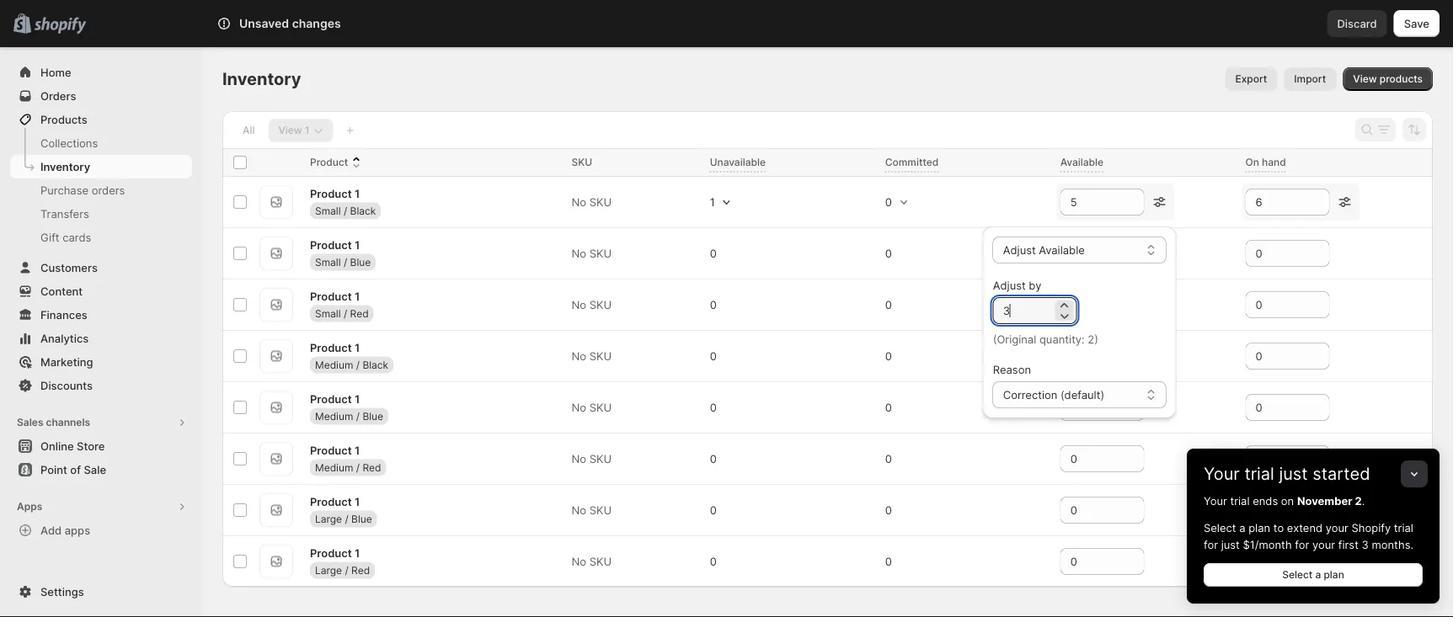 Task type: vqa. For each thing, say whether or not it's contained in the screenshot.
all
yes



Task type: locate. For each thing, give the bounding box(es) containing it.
1 up small / black link
[[355, 187, 360, 200]]

no sku for product 1 medium / red
[[572, 453, 612, 466]]

blue up product 1 small / red
[[350, 256, 371, 268]]

committed
[[886, 156, 939, 169]]

your trial just started
[[1204, 464, 1371, 485]]

1 no sku from the top
[[572, 196, 612, 209]]

discounts link
[[10, 374, 192, 398]]

/ inside product 1 small / red
[[344, 307, 347, 320]]

2 vertical spatial medium
[[315, 462, 353, 474]]

3 product 1 link from the top
[[310, 288, 360, 305]]

/ up the product 1 medium / blue
[[356, 359, 360, 371]]

view left products
[[1354, 73, 1378, 85]]

product 1 link up large / red 'link'
[[310, 545, 360, 562]]

0 horizontal spatial inventory
[[40, 160, 90, 173]]

product for product 1 small / blue
[[310, 238, 352, 251]]

inventory
[[223, 69, 301, 89], [40, 160, 90, 173]]

/ for product 1 large / blue
[[345, 513, 349, 525]]

product inside product 1 small / red
[[310, 290, 352, 303]]

plan inside select a plan to extend your shopify trial for just $1/month for your first 3 months.
[[1249, 522, 1271, 535]]

medium / red link
[[310, 460, 386, 476]]

home
[[40, 66, 71, 79]]

just
[[1280, 464, 1309, 485], [1222, 539, 1240, 552]]

large for product 1 large / red
[[315, 564, 342, 577]]

1 vertical spatial just
[[1222, 539, 1240, 552]]

/ inside product 1 large / blue
[[345, 513, 349, 525]]

3 no sku from the top
[[572, 298, 612, 311]]

blue up product 1 medium / red
[[363, 410, 383, 422]]

6 product 1 link from the top
[[310, 442, 360, 459]]

1 horizontal spatial plan
[[1324, 569, 1345, 582]]

1 inside button
[[305, 124, 310, 137]]

1 vertical spatial black
[[363, 359, 389, 371]]

no for product 1 large / red
[[572, 555, 587, 568]]

product 1 link for product 1 large / blue
[[310, 494, 360, 511]]

available
[[1061, 156, 1104, 169], [1040, 244, 1085, 257]]

on
[[1282, 495, 1295, 508]]

trial up "months."
[[1395, 522, 1414, 535]]

trial up ends
[[1245, 464, 1275, 485]]

a up $1/month
[[1240, 522, 1246, 535]]

your for your trial just started
[[1204, 464, 1240, 485]]

large up product 1 large / red
[[315, 513, 342, 525]]

black
[[350, 205, 376, 217], [363, 359, 389, 371]]

discard
[[1338, 17, 1378, 30]]

shopify image
[[34, 17, 86, 34]]

medium / black link
[[310, 357, 394, 374]]

0 horizontal spatial a
[[1240, 522, 1246, 535]]

2 small from the top
[[315, 256, 341, 268]]

0 horizontal spatial plan
[[1249, 522, 1271, 535]]

0 horizontal spatial view
[[278, 124, 302, 137]]

product up large / blue link
[[310, 495, 352, 508]]

products link
[[10, 108, 192, 131]]

/ inside the product 1 medium / blue
[[356, 410, 360, 422]]

blue inside the product 1 medium / blue
[[363, 410, 383, 422]]

sales channels
[[17, 417, 90, 429]]

1 up medium / blue link
[[355, 393, 360, 406]]

1 horizontal spatial view
[[1354, 73, 1378, 85]]

trial left ends
[[1231, 495, 1250, 508]]

black up the product 1 medium / blue
[[363, 359, 389, 371]]

medium up product 1 medium / red
[[315, 410, 353, 422]]

7 no sku from the top
[[572, 504, 612, 517]]

2 large from the top
[[315, 564, 342, 577]]

product 1 link up small / black link
[[310, 185, 360, 202]]

red for product 1 medium / red
[[363, 462, 381, 474]]

your inside 'dropdown button'
[[1204, 464, 1240, 485]]

4 product 1 link from the top
[[310, 339, 360, 356]]

/ inside product 1 medium / red
[[356, 462, 360, 474]]

product inside product 1 medium / red
[[310, 444, 352, 457]]

1 vertical spatial select
[[1283, 569, 1313, 582]]

product for product 1 medium / red
[[310, 444, 352, 457]]

5 no from the top
[[572, 401, 587, 414]]

your
[[1326, 522, 1349, 535], [1313, 539, 1336, 552]]

1 product 1 link from the top
[[310, 185, 360, 202]]

0 vertical spatial red
[[350, 307, 369, 320]]

1 no from the top
[[572, 196, 587, 209]]

6 no sku from the top
[[572, 453, 612, 466]]

0 vertical spatial black
[[350, 205, 376, 217]]

product 1 link up medium / red link
[[310, 442, 360, 459]]

0 vertical spatial plan
[[1249, 522, 1271, 535]]

1
[[305, 124, 310, 137], [355, 187, 360, 200], [355, 238, 360, 251], [355, 290, 360, 303], [355, 341, 360, 354], [355, 393, 360, 406], [355, 444, 360, 457], [355, 495, 360, 508], [355, 547, 360, 560]]

product button
[[310, 154, 365, 171]]

/ up product 1 medium / red
[[356, 410, 360, 422]]

1 for product 1 small / blue
[[355, 238, 360, 251]]

plan
[[1249, 522, 1271, 535], [1324, 569, 1345, 582]]

medium for product 1 medium / red
[[315, 462, 353, 474]]

product 1 link
[[310, 185, 360, 202], [310, 237, 360, 253], [310, 288, 360, 305], [310, 339, 360, 356], [310, 391, 360, 408], [310, 442, 360, 459], [310, 494, 360, 511], [310, 545, 360, 562]]

small up product 1 small / red
[[315, 256, 341, 268]]

1 vertical spatial inventory
[[40, 160, 90, 173]]

no for product 1 medium / black
[[572, 350, 587, 363]]

shopify
[[1352, 522, 1392, 535]]

5 no sku from the top
[[572, 401, 612, 414]]

1 vertical spatial large
[[315, 564, 342, 577]]

2 vertical spatial small
[[315, 307, 341, 320]]

your left ends
[[1204, 495, 1228, 508]]

product up the small / red link
[[310, 290, 352, 303]]

collections link
[[10, 131, 192, 155]]

3 medium from the top
[[315, 462, 353, 474]]

2 no from the top
[[572, 247, 587, 260]]

2 no sku from the top
[[572, 247, 612, 260]]

2 product 1 link from the top
[[310, 237, 360, 253]]

product inside button
[[310, 156, 348, 169]]

sku for product 1 small / blue
[[590, 247, 612, 260]]

product 1 small / blue
[[310, 238, 371, 268]]

product for product 1 large / red
[[310, 547, 352, 560]]

1 horizontal spatial inventory
[[223, 69, 301, 89]]

1 inside product 1 medium / red
[[355, 444, 360, 457]]

1 up large / red 'link'
[[355, 547, 360, 560]]

0 vertical spatial your
[[1326, 522, 1349, 535]]

1 horizontal spatial select
[[1283, 569, 1313, 582]]

view 1
[[278, 124, 310, 137]]

purchase
[[40, 184, 89, 197]]

black inside product 1 small / black
[[350, 205, 376, 217]]

adjust left by
[[993, 279, 1026, 292]]

1 vertical spatial view
[[278, 124, 302, 137]]

large down large / blue link
[[315, 564, 342, 577]]

view
[[1354, 73, 1378, 85], [278, 124, 302, 137]]

1 medium from the top
[[315, 359, 353, 371]]

1 horizontal spatial just
[[1280, 464, 1309, 485]]

/ up product 1 large / blue
[[356, 462, 360, 474]]

8 product 1 link from the top
[[310, 545, 360, 562]]

1 vertical spatial a
[[1316, 569, 1322, 582]]

1 horizontal spatial a
[[1316, 569, 1322, 582]]

no sku for product 1 large / blue
[[572, 504, 612, 517]]

/ up 'product 1 medium / black'
[[344, 307, 347, 320]]

plan for select a plan
[[1324, 569, 1345, 582]]

small up 'product 1 medium / black'
[[315, 307, 341, 320]]

settings
[[40, 586, 84, 599]]

1 inside "product 1 small / blue"
[[355, 238, 360, 251]]

sku for product 1 medium / red
[[590, 453, 612, 466]]

sku
[[572, 156, 593, 169], [590, 196, 612, 209], [590, 247, 612, 260], [590, 298, 612, 311], [590, 350, 612, 363], [590, 401, 612, 414], [590, 453, 612, 466], [590, 504, 612, 517], [590, 555, 612, 568]]

black inside 'product 1 medium / black'
[[363, 359, 389, 371]]

blue inside product 1 large / blue
[[352, 513, 372, 525]]

blue
[[350, 256, 371, 268], [363, 410, 383, 422], [352, 513, 372, 525]]

product 1 medium / blue
[[310, 393, 383, 422]]

product up medium / black link
[[310, 341, 352, 354]]

medium up product 1 large / blue
[[315, 462, 353, 474]]

0 vertical spatial your
[[1204, 464, 1240, 485]]

adjust available
[[1004, 244, 1085, 257]]

product inside the product 1 medium / blue
[[310, 393, 352, 406]]

9 product from the top
[[310, 547, 352, 560]]

2 your from the top
[[1204, 495, 1228, 508]]

red inside product 1 medium / red
[[363, 462, 381, 474]]

1 vertical spatial plan
[[1324, 569, 1345, 582]]

1 up large / blue link
[[355, 495, 360, 508]]

small / blue link
[[310, 254, 376, 271]]

black for product 1 small / black
[[350, 205, 376, 217]]

product up large / red 'link'
[[310, 547, 352, 560]]

4 product from the top
[[310, 290, 352, 303]]

0 vertical spatial just
[[1280, 464, 1309, 485]]

0 horizontal spatial for
[[1204, 539, 1219, 552]]

product up medium / blue link
[[310, 393, 352, 406]]

product up product 1 small / black on the left top
[[310, 156, 348, 169]]

first
[[1339, 539, 1359, 552]]

product inside "product 1 small / blue"
[[310, 238, 352, 251]]

1 up small / blue link
[[355, 238, 360, 251]]

0 vertical spatial a
[[1240, 522, 1246, 535]]

no for product 1 small / black
[[572, 196, 587, 209]]

7 product from the top
[[310, 444, 352, 457]]

small inside product 1 small / black
[[315, 205, 341, 217]]

select
[[1204, 522, 1237, 535], [1283, 569, 1313, 582]]

small inside product 1 small / red
[[315, 307, 341, 320]]

black up "product 1 small / blue"
[[350, 205, 376, 217]]

no sku for product 1 medium / blue
[[572, 401, 612, 414]]

8 product from the top
[[310, 495, 352, 508]]

product 1 link for product 1 small / blue
[[310, 237, 360, 253]]

sku inside button
[[572, 156, 593, 169]]

8 no sku from the top
[[572, 555, 612, 568]]

medium inside 'product 1 medium / black'
[[315, 359, 353, 371]]

medium inside product 1 medium / red
[[315, 462, 353, 474]]

product 1 small / red
[[310, 290, 369, 320]]

8 no from the top
[[572, 555, 587, 568]]

1 right all
[[305, 124, 310, 137]]

0 vertical spatial select
[[1204, 522, 1237, 535]]

for down extend
[[1296, 539, 1310, 552]]

medium up the product 1 medium / blue
[[315, 359, 353, 371]]

no sku for product 1 small / blue
[[572, 247, 612, 260]]

5 product 1 link from the top
[[310, 391, 360, 408]]

trial inside 'dropdown button'
[[1245, 464, 1275, 485]]

1 up medium / red link
[[355, 444, 360, 457]]

1 inside product 1 large / blue
[[355, 495, 360, 508]]

product inside product 1 large / red
[[310, 547, 352, 560]]

for left $1/month
[[1204, 539, 1219, 552]]

product inside product 1 large / blue
[[310, 495, 352, 508]]

6 no from the top
[[572, 453, 587, 466]]

6 product from the top
[[310, 393, 352, 406]]

inventory up all
[[223, 69, 301, 89]]

4 no from the top
[[572, 350, 587, 363]]

orders
[[92, 184, 125, 197]]

medium for product 1 medium / blue
[[315, 410, 353, 422]]

a
[[1240, 522, 1246, 535], [1316, 569, 1322, 582]]

2 product from the top
[[310, 187, 352, 200]]

just up the on
[[1280, 464, 1309, 485]]

your up "your trial ends on november 2 ."
[[1204, 464, 1240, 485]]

0 vertical spatial adjust
[[1004, 244, 1036, 257]]

1 vertical spatial blue
[[363, 410, 383, 422]]

/ inside product 1 small / black
[[344, 205, 347, 217]]

/ inside "product 1 small / blue"
[[344, 256, 347, 268]]

plan for select a plan to extend your shopify trial for just $1/month for your first 3 months.
[[1249, 522, 1271, 535]]

$1/month
[[1244, 539, 1293, 552]]

a down select a plan to extend your shopify trial for just $1/month for your first 3 months.
[[1316, 569, 1322, 582]]

/
[[344, 205, 347, 217], [344, 256, 347, 268], [344, 307, 347, 320], [356, 359, 360, 371], [356, 410, 360, 422], [356, 462, 360, 474], [345, 513, 349, 525], [345, 564, 349, 577]]

started
[[1313, 464, 1371, 485]]

0 horizontal spatial just
[[1222, 539, 1240, 552]]

a for select a plan to extend your shopify trial for just $1/month for your first 3 months.
[[1240, 522, 1246, 535]]

add apps button
[[10, 519, 192, 543]]

1 vertical spatial trial
[[1231, 495, 1250, 508]]

1 product from the top
[[310, 156, 348, 169]]

1 inside product 1 large / red
[[355, 547, 360, 560]]

1 inside 'product 1 medium / black'
[[355, 341, 360, 354]]

small inside "product 1 small / blue"
[[315, 256, 341, 268]]

view right all
[[278, 124, 302, 137]]

1 inside product 1 small / red
[[355, 290, 360, 303]]

available inside 'button'
[[1061, 156, 1104, 169]]

no for product 1 medium / red
[[572, 453, 587, 466]]

2 medium from the top
[[315, 410, 353, 422]]

0 vertical spatial view
[[1354, 73, 1378, 85]]

your trial just started button
[[1188, 449, 1440, 485]]

just left $1/month
[[1222, 539, 1240, 552]]

small up "product 1 small / blue"
[[315, 205, 341, 217]]

/ down large / blue link
[[345, 564, 349, 577]]

select a plan link
[[1204, 564, 1424, 587]]

/ up "product 1 small / blue"
[[344, 205, 347, 217]]

large inside product 1 large / red
[[315, 564, 342, 577]]

/ inside 'product 1 medium / black'
[[356, 359, 360, 371]]

1 for product 1 small / red
[[355, 290, 360, 303]]

7 no from the top
[[572, 504, 587, 517]]

select down select a plan to extend your shopify trial for just $1/month for your first 3 months.
[[1283, 569, 1313, 582]]

unavailable
[[710, 156, 766, 169]]

0 vertical spatial blue
[[350, 256, 371, 268]]

your
[[1204, 464, 1240, 485], [1204, 495, 1228, 508]]

red inside product 1 small / red
[[350, 307, 369, 320]]

3 no from the top
[[572, 298, 587, 311]]

1 vertical spatial your
[[1204, 495, 1228, 508]]

1 small from the top
[[315, 205, 341, 217]]

to
[[1274, 522, 1285, 535]]

0 horizontal spatial select
[[1204, 522, 1237, 535]]

your trial just started element
[[1188, 493, 1440, 604]]

view 1 button
[[268, 119, 333, 142]]

medium for product 1 medium / black
[[315, 359, 353, 371]]

large inside product 1 large / blue
[[315, 513, 342, 525]]

/ inside product 1 large / red
[[345, 564, 349, 577]]

0 vertical spatial large
[[315, 513, 342, 525]]

1 up medium / black link
[[355, 341, 360, 354]]

/ for product 1 small / blue
[[344, 256, 347, 268]]

/ up product 1 large / red
[[345, 513, 349, 525]]

product
[[310, 156, 348, 169], [310, 187, 352, 200], [310, 238, 352, 251], [310, 290, 352, 303], [310, 341, 352, 354], [310, 393, 352, 406], [310, 444, 352, 457], [310, 495, 352, 508], [310, 547, 352, 560]]

quantity:
[[1040, 333, 1085, 346]]

product inside 'product 1 medium / black'
[[310, 341, 352, 354]]

product inside product 1 small / black
[[310, 187, 352, 200]]

view inside button
[[278, 124, 302, 137]]

blue inside "product 1 small / blue"
[[350, 256, 371, 268]]

medium
[[315, 359, 353, 371], [315, 410, 353, 422], [315, 462, 353, 474]]

sku for product 1 small / red
[[590, 298, 612, 311]]

red down large / blue link
[[352, 564, 370, 577]]

1 up the small / red link
[[355, 290, 360, 303]]

2 vertical spatial red
[[352, 564, 370, 577]]

3 small from the top
[[315, 307, 341, 320]]

product 1 link up the small / red link
[[310, 288, 360, 305]]

2
[[1356, 495, 1363, 508]]

plan up $1/month
[[1249, 522, 1271, 535]]

1 vertical spatial medium
[[315, 410, 353, 422]]

for
[[1204, 539, 1219, 552], [1296, 539, 1310, 552]]

no sku for product 1 small / black
[[572, 196, 612, 209]]

no sku
[[572, 196, 612, 209], [572, 247, 612, 260], [572, 298, 612, 311], [572, 350, 612, 363], [572, 401, 612, 414], [572, 453, 612, 466], [572, 504, 612, 517], [572, 555, 612, 568]]

select for select a plan
[[1283, 569, 1313, 582]]

select inside select a plan to extend your shopify trial for just $1/month for your first 3 months.
[[1204, 522, 1237, 535]]

apps
[[17, 501, 42, 513]]

medium inside the product 1 medium / blue
[[315, 410, 353, 422]]

blue up product 1 large / red
[[352, 513, 372, 525]]

0 vertical spatial medium
[[315, 359, 353, 371]]

2 vertical spatial blue
[[352, 513, 372, 525]]

select left to
[[1204, 522, 1237, 535]]

4 no sku from the top
[[572, 350, 612, 363]]

7 product 1 link from the top
[[310, 494, 360, 511]]

0 vertical spatial available
[[1061, 156, 1104, 169]]

select for select a plan to extend your shopify trial for just $1/month for your first 3 months.
[[1204, 522, 1237, 535]]

/ up product 1 small / red
[[344, 256, 347, 268]]

sales
[[17, 417, 43, 429]]

red for product 1 small / red
[[350, 307, 369, 320]]

product 1 link up large / blue link
[[310, 494, 360, 511]]

1 your from the top
[[1204, 464, 1240, 485]]

(original
[[993, 333, 1037, 346]]

2 vertical spatial trial
[[1395, 522, 1414, 535]]

product 1 link up medium / black link
[[310, 339, 360, 356]]

home link
[[10, 61, 192, 84]]

product 1 link up small / blue link
[[310, 237, 360, 253]]

0 vertical spatial trial
[[1245, 464, 1275, 485]]

sales channels button
[[10, 411, 192, 435]]

product 1 large / red
[[310, 547, 370, 577]]

red inside product 1 large / red
[[352, 564, 370, 577]]

small for product 1 small / blue
[[315, 256, 341, 268]]

1 vertical spatial adjust
[[993, 279, 1026, 292]]

product for product
[[310, 156, 348, 169]]

product up medium / red link
[[310, 444, 352, 457]]

all
[[243, 124, 255, 137]]

product up small / blue link
[[310, 238, 352, 251]]

product 1 link up medium / blue link
[[310, 391, 360, 408]]

a inside select a plan to extend your shopify trial for just $1/month for your first 3 months.
[[1240, 522, 1246, 535]]

your up first
[[1326, 522, 1349, 535]]

3 product from the top
[[310, 238, 352, 251]]

inventory up 'purchase'
[[40, 160, 90, 173]]

red up 'product 1 medium / black'
[[350, 307, 369, 320]]

adjust
[[1004, 244, 1036, 257], [993, 279, 1026, 292]]

red up product 1 large / blue
[[363, 462, 381, 474]]

0 vertical spatial small
[[315, 205, 341, 217]]

your left first
[[1313, 539, 1336, 552]]

1 large from the top
[[315, 513, 342, 525]]

export
[[1236, 73, 1268, 85]]

import button
[[1285, 67, 1337, 91]]

1 inside product 1 small / black
[[355, 187, 360, 200]]

large
[[315, 513, 342, 525], [315, 564, 342, 577]]

transfers
[[40, 207, 89, 220]]

1 for product 1 medium / blue
[[355, 393, 360, 406]]

large for product 1 large / blue
[[315, 513, 342, 525]]

reason
[[993, 363, 1032, 376]]

plan down first
[[1324, 569, 1345, 582]]

5 product from the top
[[310, 341, 352, 354]]

1 vertical spatial red
[[363, 462, 381, 474]]

1 vertical spatial small
[[315, 256, 341, 268]]

adjust up adjust by
[[1004, 244, 1036, 257]]

1 inside the product 1 medium / blue
[[355, 393, 360, 406]]

tab list
[[229, 118, 337, 142]]

small for product 1 small / red
[[315, 307, 341, 320]]

product up small / black link
[[310, 187, 352, 200]]

1 horizontal spatial for
[[1296, 539, 1310, 552]]



Task type: describe. For each thing, give the bounding box(es) containing it.
discard button
[[1328, 10, 1388, 37]]

import
[[1295, 73, 1327, 85]]

your trial ends on november 2 .
[[1204, 495, 1366, 508]]

product 1 large / blue
[[310, 495, 372, 525]]

changes
[[292, 16, 341, 31]]

add apps
[[40, 524, 90, 537]]

months.
[[1372, 539, 1414, 552]]

(original quantity: 2)
[[993, 333, 1099, 346]]

/ for product 1 large / red
[[345, 564, 349, 577]]

inventory link
[[10, 155, 192, 179]]

blue for product 1 large / blue
[[352, 513, 372, 525]]

1 vertical spatial available
[[1040, 244, 1085, 257]]

product 1 link for product 1 medium / red
[[310, 442, 360, 459]]

sku for product 1 medium / black
[[590, 350, 612, 363]]

committed button
[[886, 154, 956, 171]]

on
[[1246, 156, 1260, 169]]

product 1 link for product 1 medium / black
[[310, 339, 360, 356]]

settings link
[[10, 581, 192, 604]]

unsaved
[[239, 16, 289, 31]]

just inside select a plan to extend your shopify trial for just $1/month for your first 3 months.
[[1222, 539, 1240, 552]]

2 for from the left
[[1296, 539, 1310, 552]]

select a plan
[[1283, 569, 1345, 582]]

1 for view 1
[[305, 124, 310, 137]]

product for product 1 small / black
[[310, 187, 352, 200]]

product 1 link for product 1 small / red
[[310, 288, 360, 305]]

product 1 link for product 1 small / black
[[310, 185, 360, 202]]

on hand
[[1246, 156, 1287, 169]]

/ for product 1 medium / blue
[[356, 410, 360, 422]]

sku for product 1 large / blue
[[590, 504, 612, 517]]

unsaved changes
[[239, 16, 341, 31]]

gift cards link
[[10, 226, 192, 249]]

on hand button
[[1246, 154, 1304, 171]]

no for product 1 small / blue
[[572, 247, 587, 260]]

apps button
[[10, 496, 192, 519]]

view for view 1
[[278, 124, 302, 137]]

all button
[[233, 119, 265, 142]]

no for product 1 large / blue
[[572, 504, 587, 517]]

product 1 small / black
[[310, 187, 376, 217]]

view products link
[[1344, 67, 1434, 91]]

1 for product 1 large / blue
[[355, 495, 360, 508]]

adjust for adjust by
[[993, 279, 1026, 292]]

no sku for product 1 medium / black
[[572, 350, 612, 363]]

sku button
[[572, 154, 609, 171]]

by
[[1029, 279, 1042, 292]]

product 1 link for product 1 medium / blue
[[310, 391, 360, 408]]

cards
[[63, 231, 91, 244]]

view for view products
[[1354, 73, 1378, 85]]

1 for product 1 large / red
[[355, 547, 360, 560]]

adjust for adjust available
[[1004, 244, 1036, 257]]

/ for product 1 small / red
[[344, 307, 347, 320]]

ends
[[1253, 495, 1279, 508]]

1 for from the left
[[1204, 539, 1219, 552]]

red for product 1 large / red
[[352, 564, 370, 577]]

discounts
[[40, 379, 93, 392]]

black for product 1 medium / black
[[363, 359, 389, 371]]

november
[[1298, 495, 1353, 508]]

collections
[[40, 137, 98, 150]]

product for product 1 small / red
[[310, 290, 352, 303]]

sku for product 1 small / black
[[590, 196, 612, 209]]

large / red link
[[310, 562, 375, 579]]

correction
[[1004, 389, 1058, 402]]

/ for product 1 small / black
[[344, 205, 347, 217]]

0 vertical spatial inventory
[[223, 69, 301, 89]]

small / red link
[[310, 305, 374, 322]]

no sku for product 1 small / red
[[572, 298, 612, 311]]

small / black link
[[310, 202, 381, 219]]

(default)
[[1061, 389, 1105, 402]]

no for product 1 medium / blue
[[572, 401, 587, 414]]

your for your trial ends on november 2 .
[[1204, 495, 1228, 508]]

trial for ends
[[1231, 495, 1250, 508]]

product 1 link for product 1 large / red
[[310, 545, 360, 562]]

a for select a plan
[[1316, 569, 1322, 582]]

hand
[[1263, 156, 1287, 169]]

select a plan to extend your shopify trial for just $1/month for your first 3 months.
[[1204, 522, 1414, 552]]

add
[[40, 524, 62, 537]]

1 vertical spatial your
[[1313, 539, 1336, 552]]

apps
[[65, 524, 90, 537]]

2)
[[1088, 333, 1099, 346]]

sku for product 1 large / red
[[590, 555, 612, 568]]

trial for just
[[1245, 464, 1275, 485]]

available button
[[1061, 154, 1121, 171]]

1 for product 1 small / black
[[355, 187, 360, 200]]

blue for product 1 medium / blue
[[363, 410, 383, 422]]

purchase orders
[[40, 184, 125, 197]]

/ for product 1 medium / black
[[356, 359, 360, 371]]

medium / blue link
[[310, 408, 389, 425]]

products
[[1380, 73, 1424, 85]]

purchase orders link
[[10, 179, 192, 202]]

3
[[1362, 539, 1369, 552]]

products
[[40, 113, 87, 126]]

product for product 1 medium / blue
[[310, 393, 352, 406]]

/ for product 1 medium / red
[[356, 462, 360, 474]]

save
[[1405, 17, 1430, 30]]

export button
[[1226, 67, 1278, 91]]

gift cards
[[40, 231, 91, 244]]

unavailable button
[[710, 154, 783, 171]]

save button
[[1395, 10, 1440, 37]]

blue for product 1 small / blue
[[350, 256, 371, 268]]

1 for product 1 medium / black
[[355, 341, 360, 354]]

channels
[[46, 417, 90, 429]]

just inside 'dropdown button'
[[1280, 464, 1309, 485]]

product for product 1 medium / black
[[310, 341, 352, 354]]

large / blue link
[[310, 511, 377, 528]]

view products
[[1354, 73, 1424, 85]]

.
[[1363, 495, 1366, 508]]

product 1 medium / red
[[310, 444, 381, 474]]

product for product 1 large / blue
[[310, 495, 352, 508]]

no for product 1 small / red
[[572, 298, 587, 311]]

trial inside select a plan to extend your shopify trial for just $1/month for your first 3 months.
[[1395, 522, 1414, 535]]

Adjust by number field
[[993, 298, 1052, 324]]

transfers link
[[10, 202, 192, 226]]

sku for product 1 medium / blue
[[590, 401, 612, 414]]

adjust by
[[993, 279, 1042, 292]]

1 for product 1 medium / red
[[355, 444, 360, 457]]

product 1 medium / black
[[310, 341, 389, 371]]

small for product 1 small / black
[[315, 205, 341, 217]]

extend
[[1288, 522, 1323, 535]]

tab list containing all
[[229, 118, 337, 142]]

gift
[[40, 231, 60, 244]]

no sku for product 1 large / red
[[572, 555, 612, 568]]



